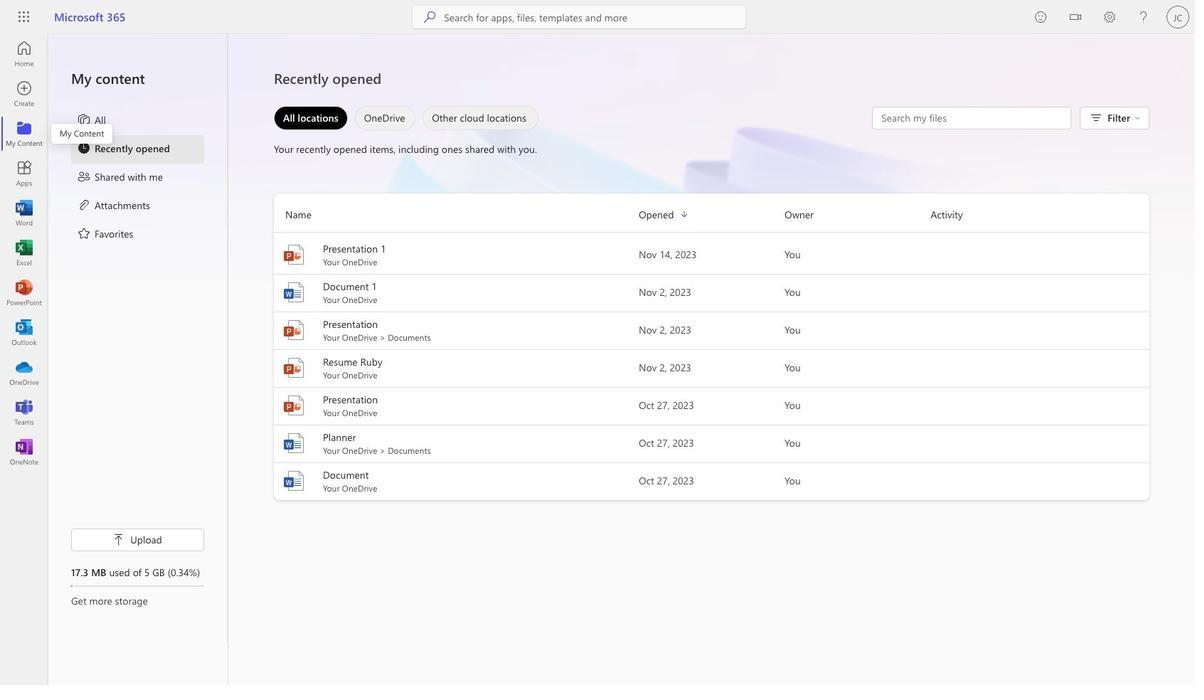 Task type: describe. For each thing, give the bounding box(es) containing it.
word image inside name document cell
[[283, 470, 305, 493]]

Search box. Suggestions appear as you type. search field
[[444, 6, 746, 28]]

menu inside my content left pane navigation navigation
[[71, 107, 204, 249]]

word image for name document 1 cell
[[283, 281, 305, 304]]

0 horizontal spatial word image
[[17, 206, 31, 221]]

onenote image
[[17, 446, 31, 460]]

my content image
[[17, 127, 31, 141]]

home image
[[17, 47, 31, 61]]

name presentation 1 cell
[[274, 242, 639, 268]]

powerpoint image inside name presentation 1 cell
[[283, 243, 305, 266]]

onedrive image
[[17, 366, 31, 380]]

apps image
[[17, 167, 31, 181]]



Task type: vqa. For each thing, say whether or not it's contained in the screenshot.
first Excel icon from the top of the page
no



Task type: locate. For each thing, give the bounding box(es) containing it.
create image
[[17, 87, 31, 101]]

tab list
[[270, 103, 542, 134]]

1 name presentation cell from the top
[[274, 317, 639, 343]]

word image inside "name planner" cell
[[283, 432, 305, 455]]

word image
[[283, 281, 305, 304], [283, 432, 305, 455]]

name resume ruby cell
[[274, 355, 639, 381]]

row
[[274, 204, 1150, 233]]

name presentation cell
[[274, 317, 639, 343], [274, 393, 639, 419]]

excel image
[[17, 246, 31, 261]]

2 word image from the top
[[283, 432, 305, 455]]

name document 1 cell
[[274, 280, 639, 305]]

Search my files text field
[[881, 111, 1064, 125]]

powerpoint image
[[283, 243, 305, 266], [17, 286, 31, 300], [283, 319, 305, 342], [283, 357, 305, 379], [283, 394, 305, 417]]

status
[[873, 107, 1072, 130]]

1 word image from the top
[[283, 281, 305, 304]]

0 vertical spatial word image
[[283, 281, 305, 304]]

1 horizontal spatial word image
[[283, 470, 305, 493]]

1 vertical spatial word image
[[283, 470, 305, 493]]

word image for "name planner" cell in the bottom of the page
[[283, 432, 305, 455]]

navigation
[[0, 34, 48, 473]]

tab
[[270, 106, 351, 130], [351, 106, 419, 130], [419, 106, 542, 130]]

tooltip
[[51, 124, 113, 144]]

activity, column 4 of 4 column header
[[931, 204, 1150, 226]]

outlook image
[[17, 326, 31, 340]]

menu
[[71, 107, 204, 249]]

0 vertical spatial word image
[[17, 206, 31, 221]]

1 tab from the left
[[270, 106, 351, 130]]

1 vertical spatial name presentation cell
[[274, 393, 639, 419]]

name presentation cell up name resume ruby cell
[[274, 317, 639, 343]]

name document cell
[[274, 468, 639, 494]]

None search field
[[413, 6, 746, 28]]

word image inside name document 1 cell
[[283, 281, 305, 304]]

3 tab from the left
[[419, 106, 542, 130]]

banner
[[0, 0, 1196, 37]]

application
[[0, 34, 1196, 685]]

0 vertical spatial name presentation cell
[[274, 317, 639, 343]]

2 name presentation cell from the top
[[274, 393, 639, 419]]

teams image
[[17, 406, 31, 420]]

word image
[[17, 206, 31, 221], [283, 470, 305, 493]]

name presentation cell down name resume ruby cell
[[274, 393, 639, 419]]

powerpoint image inside name resume ruby cell
[[283, 357, 305, 379]]

my content left pane navigation navigation
[[48, 34, 228, 643]]

1 vertical spatial word image
[[283, 432, 305, 455]]

2 tab from the left
[[351, 106, 419, 130]]

name planner cell
[[274, 431, 639, 456]]

jc image
[[1167, 6, 1190, 28]]



